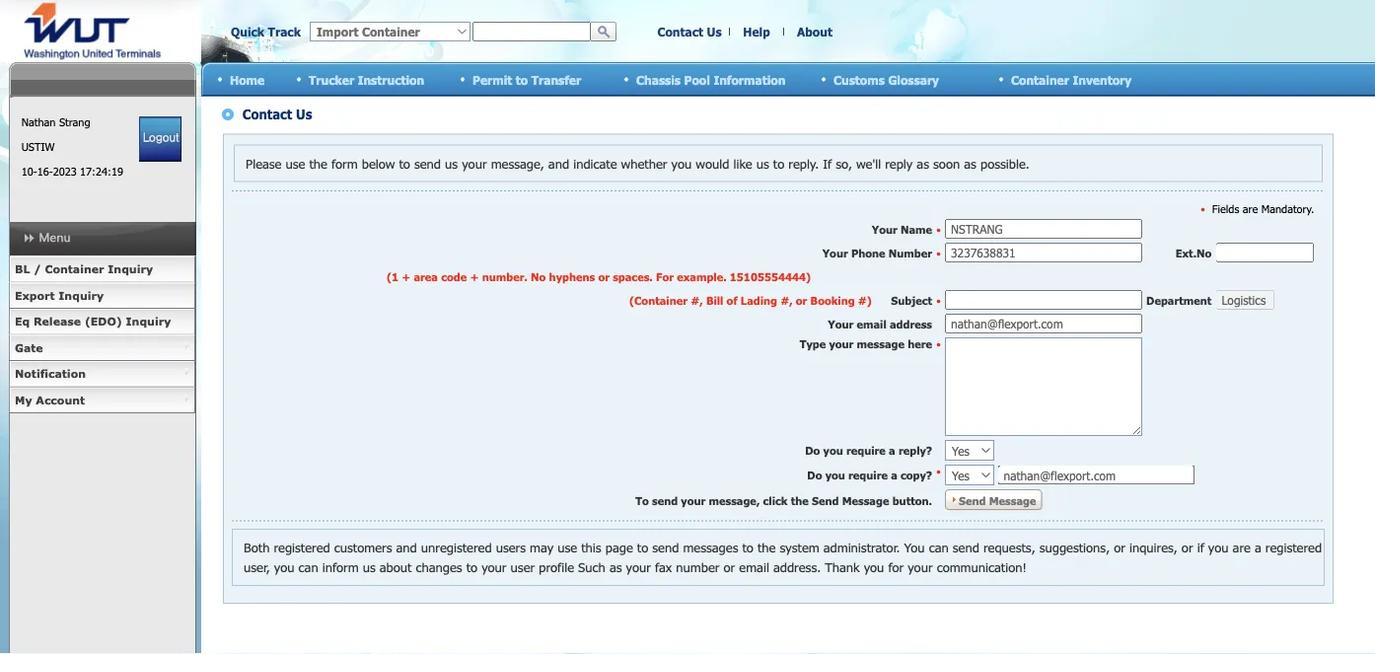 Task type: vqa. For each thing, say whether or not it's contained in the screenshot.
NOTIFICATION
yes



Task type: locate. For each thing, give the bounding box(es) containing it.
0 vertical spatial inquiry
[[108, 262, 153, 276]]

inquiry down bl / container inquiry at the left of page
[[59, 289, 104, 302]]

release
[[34, 315, 81, 328]]

/
[[34, 262, 41, 276]]

container up "export inquiry"
[[45, 262, 104, 276]]

quick
[[231, 24, 264, 39]]

container left inventory
[[1011, 72, 1069, 87]]

inquiry
[[108, 262, 153, 276], [59, 289, 104, 302], [126, 315, 171, 328]]

inquiry for (edo)
[[126, 315, 171, 328]]

login image
[[139, 116, 182, 162]]

2 vertical spatial inquiry
[[126, 315, 171, 328]]

about link
[[797, 24, 833, 39]]

customs
[[834, 72, 885, 87]]

contact us link
[[657, 24, 722, 39]]

gate link
[[9, 335, 195, 361]]

eq release (edo) inquiry
[[15, 315, 171, 328]]

2023
[[53, 165, 77, 178]]

help link
[[743, 24, 770, 39]]

account
[[36, 393, 85, 406]]

nathan
[[21, 115, 56, 129]]

0 vertical spatial container
[[1011, 72, 1069, 87]]

my account link
[[9, 387, 195, 413]]

pool
[[684, 72, 710, 87]]

eq release (edo) inquiry link
[[9, 309, 195, 335]]

eq
[[15, 315, 30, 328]]

customs glossary
[[834, 72, 939, 87]]

0 horizontal spatial container
[[45, 262, 104, 276]]

16-
[[37, 165, 53, 178]]

inquiry up "export inquiry" link
[[108, 262, 153, 276]]

ustiw
[[21, 140, 55, 153]]

contact
[[657, 24, 703, 39]]

chassis pool information
[[636, 72, 786, 87]]

export inquiry link
[[9, 283, 195, 309]]

inquiry right "(edo)"
[[126, 315, 171, 328]]

trucker instruction
[[309, 72, 424, 87]]

home
[[230, 72, 265, 87]]

container
[[1011, 72, 1069, 87], [45, 262, 104, 276]]

notification link
[[9, 361, 195, 387]]

10-16-2023 17:24:20
[[21, 165, 123, 178]]

container inventory
[[1011, 72, 1132, 87]]

None text field
[[473, 22, 591, 41]]

nathan strang
[[21, 115, 90, 129]]

glossary
[[888, 72, 939, 87]]

my
[[15, 393, 32, 406]]

permit
[[473, 72, 512, 87]]

export
[[15, 289, 55, 302]]



Task type: describe. For each thing, give the bounding box(es) containing it.
my account
[[15, 393, 85, 406]]

permit to transfer
[[473, 72, 581, 87]]

instruction
[[358, 72, 424, 87]]

to
[[516, 72, 528, 87]]

1 horizontal spatial container
[[1011, 72, 1069, 87]]

notification
[[15, 367, 86, 380]]

strang
[[59, 115, 90, 129]]

track
[[268, 24, 301, 39]]

quick track
[[231, 24, 301, 39]]

inquiry for container
[[108, 262, 153, 276]]

help
[[743, 24, 770, 39]]

transfer
[[531, 72, 581, 87]]

trucker
[[309, 72, 354, 87]]

about
[[797, 24, 833, 39]]

information
[[714, 72, 786, 87]]

bl / container inquiry
[[15, 262, 153, 276]]

us
[[707, 24, 722, 39]]

17:24:20
[[80, 165, 123, 178]]

export inquiry
[[15, 289, 104, 302]]

bl
[[15, 262, 30, 276]]

(edo)
[[85, 315, 122, 328]]

1 vertical spatial container
[[45, 262, 104, 276]]

10-
[[21, 165, 37, 178]]

bl / container inquiry link
[[9, 256, 195, 283]]

contact us
[[657, 24, 722, 39]]

gate
[[15, 341, 43, 354]]

chassis
[[636, 72, 681, 87]]

inventory
[[1073, 72, 1132, 87]]

1 vertical spatial inquiry
[[59, 289, 104, 302]]



